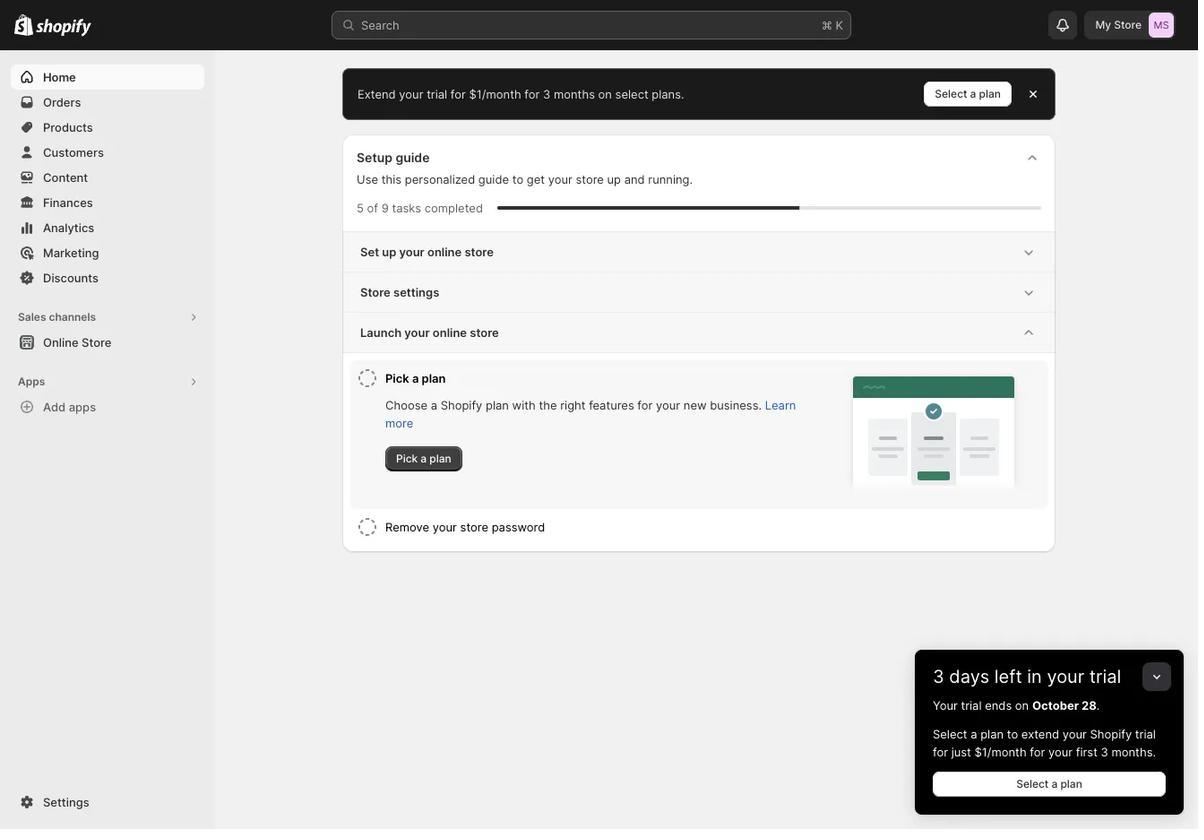 Task type: describe. For each thing, give the bounding box(es) containing it.
set up your online store button
[[342, 232, 1056, 272]]

months.
[[1112, 745, 1156, 759]]

learn more
[[385, 398, 796, 430]]

select for the topmost select a plan link
[[935, 87, 967, 100]]

your up first
[[1063, 727, 1087, 741]]

store inside dropdown button
[[465, 245, 494, 259]]

up inside dropdown button
[[382, 245, 396, 259]]

months
[[554, 87, 595, 101]]

discounts link
[[11, 265, 204, 290]]

home link
[[11, 65, 204, 90]]

select
[[615, 87, 649, 101]]

for left months
[[525, 87, 540, 101]]

october
[[1032, 698, 1079, 713]]

products link
[[11, 115, 204, 140]]

extend
[[358, 87, 396, 101]]

0 vertical spatial to
[[512, 172, 524, 186]]

pick a plan for "pick a plan" link
[[396, 452, 451, 465]]

9
[[381, 201, 389, 215]]

orders
[[43, 95, 81, 109]]

choose a shopify plan with the right features for your new business.
[[385, 398, 762, 412]]

trial inside select a plan to extend your shopify trial for just $1/month for your first 3 months.
[[1135, 727, 1156, 741]]

plan inside select a plan to extend your shopify trial for just $1/month for your first 3 months.
[[981, 727, 1004, 741]]

select a plan for select a plan link within 3 days left in your trial element
[[1016, 777, 1082, 790]]

0 horizontal spatial guide
[[396, 150, 430, 165]]

my store image
[[1149, 13, 1174, 38]]

password
[[492, 520, 545, 534]]

completed
[[425, 201, 483, 215]]

pick for "pick a plan" link
[[396, 452, 418, 465]]

store for online store
[[82, 335, 111, 350]]

remove
[[385, 520, 429, 534]]

0 vertical spatial select a plan link
[[924, 82, 1012, 107]]

launch your online store
[[360, 325, 499, 340]]

pick for pick a plan dropdown button
[[385, 371, 409, 385]]

your
[[933, 698, 958, 713]]

to inside select a plan to extend your shopify trial for just $1/month for your first 3 months.
[[1007, 727, 1018, 741]]

online
[[43, 335, 79, 350]]

online store
[[43, 335, 111, 350]]

add apps
[[43, 400, 96, 414]]

setup guide
[[357, 150, 430, 165]]

your inside the pick a plan element
[[656, 398, 680, 412]]

3 days left in your trial element
[[915, 696, 1184, 815]]

my store
[[1096, 18, 1142, 31]]

28
[[1082, 698, 1097, 713]]

personalized
[[405, 172, 475, 186]]

set up your online store
[[360, 245, 494, 259]]

setup
[[357, 150, 393, 165]]

this
[[381, 172, 402, 186]]

add
[[43, 400, 66, 414]]

shopify inside the pick a plan element
[[441, 398, 482, 412]]

sales
[[18, 310, 46, 324]]

a for the topmost select a plan link
[[970, 87, 976, 100]]

online inside dropdown button
[[428, 245, 462, 259]]

3 days left in your trial
[[933, 666, 1121, 687]]

learn more link
[[385, 398, 796, 430]]

for down extend
[[1030, 745, 1045, 759]]

0 vertical spatial on
[[598, 87, 612, 101]]

marketing link
[[11, 240, 204, 265]]

online store button
[[0, 330, 215, 355]]

for left just
[[933, 745, 948, 759]]

3 days left in your trial button
[[915, 650, 1184, 687]]

the
[[539, 398, 557, 412]]

apps
[[18, 375, 45, 388]]

pick a plan link
[[385, 446, 462, 471]]

⌘
[[822, 18, 832, 32]]

your trial ends on october 28 .
[[933, 698, 1100, 713]]

online store link
[[11, 330, 204, 355]]

sales channels button
[[11, 305, 204, 330]]

plan inside dropdown button
[[422, 371, 446, 385]]

mark pick a plan as done image
[[357, 367, 378, 389]]

apps
[[69, 400, 96, 414]]

just
[[951, 745, 971, 759]]

set
[[360, 245, 379, 259]]

get
[[527, 172, 545, 186]]

of
[[367, 201, 378, 215]]

select a plan link inside 3 days left in your trial element
[[933, 772, 1166, 797]]

online inside dropdown button
[[433, 325, 467, 340]]

for right extend
[[451, 87, 466, 101]]

plans.
[[652, 87, 684, 101]]

with
[[512, 398, 536, 412]]

left
[[995, 666, 1022, 687]]

tasks
[[392, 201, 421, 215]]

1 horizontal spatial shopify image
[[36, 19, 92, 36]]

select inside select a plan to extend your shopify trial for just $1/month for your first 3 months.
[[933, 727, 967, 741]]

in
[[1027, 666, 1042, 687]]

store settings
[[360, 285, 439, 299]]

your left first
[[1049, 745, 1073, 759]]

choose
[[385, 398, 428, 412]]

finances link
[[11, 190, 204, 215]]

home
[[43, 70, 76, 84]]

new
[[684, 398, 707, 412]]

ends
[[985, 698, 1012, 713]]

add apps button
[[11, 394, 204, 419]]

content
[[43, 170, 88, 185]]

3 inside select a plan to extend your shopify trial for just $1/month for your first 3 months.
[[1101, 745, 1108, 759]]



Task type: locate. For each thing, give the bounding box(es) containing it.
settings link
[[11, 790, 204, 815]]

remove your store password
[[385, 520, 545, 534]]

select a plan inside 3 days left in your trial element
[[1016, 777, 1082, 790]]

sales channels
[[18, 310, 96, 324]]

online down the completed
[[428, 245, 462, 259]]

your inside launch your online store dropdown button
[[405, 325, 430, 340]]

customers
[[43, 145, 104, 160]]

your up the october on the bottom of the page
[[1047, 666, 1085, 687]]

0 horizontal spatial shopify
[[441, 398, 482, 412]]

shopify image
[[14, 14, 33, 36], [36, 19, 92, 36]]

a inside select a plan to extend your shopify trial for just $1/month for your first 3 months.
[[971, 727, 977, 741]]

guide up this
[[396, 150, 430, 165]]

store inside dropdown button
[[360, 285, 391, 299]]

store up launch
[[360, 285, 391, 299]]

for right features
[[638, 398, 653, 412]]

1 vertical spatial store
[[360, 285, 391, 299]]

use this personalized guide to get your store up and running.
[[357, 172, 693, 186]]

⌘ k
[[822, 18, 843, 32]]

2 vertical spatial 3
[[1101, 745, 1108, 759]]

up left "and"
[[607, 172, 621, 186]]

to left get
[[512, 172, 524, 186]]

3
[[543, 87, 551, 101], [933, 666, 944, 687], [1101, 745, 1108, 759]]

3 right first
[[1101, 745, 1108, 759]]

pick a plan button
[[385, 360, 812, 396]]

1 vertical spatial select a plan
[[1016, 777, 1082, 790]]

your inside 3 days left in your trial "dropdown button"
[[1047, 666, 1085, 687]]

marketing
[[43, 246, 99, 260]]

0 horizontal spatial shopify image
[[14, 14, 33, 36]]

right
[[560, 398, 586, 412]]

remove your store password button
[[385, 509, 1041, 545]]

1 vertical spatial $1/month
[[975, 745, 1027, 759]]

more
[[385, 416, 413, 430]]

learn
[[765, 398, 796, 412]]

search
[[361, 18, 399, 32]]

store
[[576, 172, 604, 186], [465, 245, 494, 259], [470, 325, 499, 340], [460, 520, 488, 534]]

0 vertical spatial store
[[1114, 18, 1142, 31]]

shopify inside select a plan to extend your shopify trial for just $1/month for your first 3 months.
[[1090, 727, 1132, 741]]

0 horizontal spatial select a plan
[[935, 87, 1001, 100]]

up right 'set'
[[382, 245, 396, 259]]

apps button
[[11, 369, 204, 394]]

first
[[1076, 745, 1098, 759]]

0 vertical spatial select a plan
[[935, 87, 1001, 100]]

store down 'sales channels' button
[[82, 335, 111, 350]]

1 horizontal spatial to
[[1007, 727, 1018, 741]]

2 vertical spatial select
[[1016, 777, 1049, 790]]

select a plan for the topmost select a plan link
[[935, 87, 1001, 100]]

3 inside "dropdown button"
[[933, 666, 944, 687]]

2 horizontal spatial store
[[1114, 18, 1142, 31]]

pick a plan for pick a plan dropdown button
[[385, 371, 446, 385]]

1 vertical spatial on
[[1015, 698, 1029, 713]]

your left new
[[656, 398, 680, 412]]

on
[[598, 87, 612, 101], [1015, 698, 1029, 713]]

trial
[[427, 87, 447, 101], [1090, 666, 1121, 687], [961, 698, 982, 713], [1135, 727, 1156, 741]]

1 horizontal spatial $1/month
[[975, 745, 1027, 759]]

your right 'remove'
[[433, 520, 457, 534]]

channels
[[49, 310, 96, 324]]

0 vertical spatial pick a plan
[[385, 371, 446, 385]]

1 vertical spatial 3
[[933, 666, 944, 687]]

products
[[43, 120, 93, 134]]

trial right extend
[[427, 87, 447, 101]]

customers link
[[11, 140, 204, 165]]

business.
[[710, 398, 762, 412]]

store for my store
[[1114, 18, 1142, 31]]

5 of 9 tasks completed
[[357, 201, 483, 215]]

0 vertical spatial shopify
[[441, 398, 482, 412]]

1 vertical spatial guide
[[478, 172, 509, 186]]

pick down more
[[396, 452, 418, 465]]

3 left months
[[543, 87, 551, 101]]

pick up choose
[[385, 371, 409, 385]]

select
[[935, 87, 967, 100], [933, 727, 967, 741], [1016, 777, 1049, 790]]

$1/month right just
[[975, 745, 1027, 759]]

$1/month inside select a plan to extend your shopify trial for just $1/month for your first 3 months.
[[975, 745, 1027, 759]]

0 vertical spatial select
[[935, 87, 967, 100]]

your inside set up your online store dropdown button
[[399, 245, 425, 259]]

your up settings
[[399, 245, 425, 259]]

2 horizontal spatial 3
[[1101, 745, 1108, 759]]

trial right your
[[961, 698, 982, 713]]

2 vertical spatial store
[[82, 335, 111, 350]]

0 horizontal spatial $1/month
[[469, 87, 521, 101]]

finances
[[43, 195, 93, 210]]

use
[[357, 172, 378, 186]]

select a plan to extend your shopify trial for just $1/month for your first 3 months.
[[933, 727, 1156, 759]]

3 up your
[[933, 666, 944, 687]]

1 vertical spatial shopify
[[1090, 727, 1132, 741]]

0 vertical spatial guide
[[396, 150, 430, 165]]

store
[[1114, 18, 1142, 31], [360, 285, 391, 299], [82, 335, 111, 350]]

pick a plan down more
[[396, 452, 451, 465]]

1 horizontal spatial store
[[360, 285, 391, 299]]

discounts
[[43, 271, 99, 285]]

a inside dropdown button
[[412, 371, 419, 385]]

pick
[[385, 371, 409, 385], [396, 452, 418, 465]]

a for select a plan link within 3 days left in your trial element
[[1052, 777, 1058, 790]]

0 horizontal spatial store
[[82, 335, 111, 350]]

for inside the pick a plan element
[[638, 398, 653, 412]]

content link
[[11, 165, 204, 190]]

0 vertical spatial 3
[[543, 87, 551, 101]]

launch your online store button
[[342, 313, 1056, 352]]

1 horizontal spatial 3
[[933, 666, 944, 687]]

a for "pick a plan" link
[[421, 452, 427, 465]]

settings
[[393, 285, 439, 299]]

.
[[1097, 698, 1100, 713]]

analytics
[[43, 220, 94, 235]]

1 horizontal spatial on
[[1015, 698, 1029, 713]]

5
[[357, 201, 364, 215]]

your right get
[[548, 172, 573, 186]]

0 vertical spatial pick
[[385, 371, 409, 385]]

a for pick a plan dropdown button
[[412, 371, 419, 385]]

1 vertical spatial up
[[382, 245, 396, 259]]

guide left get
[[478, 172, 509, 186]]

1 vertical spatial online
[[433, 325, 467, 340]]

1 horizontal spatial up
[[607, 172, 621, 186]]

features
[[589, 398, 634, 412]]

mark remove your store password as done image
[[357, 516, 378, 538]]

my
[[1096, 18, 1111, 31]]

running.
[[648, 172, 693, 186]]

1 vertical spatial select a plan link
[[933, 772, 1166, 797]]

store settings button
[[342, 272, 1056, 312]]

trial up months.
[[1135, 727, 1156, 741]]

0 vertical spatial up
[[607, 172, 621, 186]]

k
[[836, 18, 843, 32]]

on right ends
[[1015, 698, 1029, 713]]

pick a plan element
[[385, 396, 812, 471]]

on inside 3 days left in your trial element
[[1015, 698, 1029, 713]]

$1/month left months
[[469, 87, 521, 101]]

your
[[399, 87, 423, 101], [548, 172, 573, 186], [399, 245, 425, 259], [405, 325, 430, 340], [656, 398, 680, 412], [433, 520, 457, 534], [1047, 666, 1085, 687], [1063, 727, 1087, 741], [1049, 745, 1073, 759]]

select a plan link
[[924, 82, 1012, 107], [933, 772, 1166, 797]]

settings
[[43, 795, 89, 809]]

store inside button
[[82, 335, 111, 350]]

launch
[[360, 325, 402, 340]]

trial up . in the bottom of the page
[[1090, 666, 1121, 687]]

pick a plan up choose
[[385, 371, 446, 385]]

your right extend
[[399, 87, 423, 101]]

to
[[512, 172, 524, 186], [1007, 727, 1018, 741]]

a
[[970, 87, 976, 100], [412, 371, 419, 385], [431, 398, 437, 412], [421, 452, 427, 465], [971, 727, 977, 741], [1052, 777, 1058, 790]]

extend
[[1022, 727, 1059, 741]]

days
[[949, 666, 990, 687]]

extend your trial for $1/month for 3 months on select plans.
[[358, 87, 684, 101]]

select a plan
[[935, 87, 1001, 100], [1016, 777, 1082, 790]]

0 vertical spatial online
[[428, 245, 462, 259]]

1 horizontal spatial select a plan
[[1016, 777, 1082, 790]]

0 horizontal spatial to
[[512, 172, 524, 186]]

trial inside "dropdown button"
[[1090, 666, 1121, 687]]

1 vertical spatial select
[[933, 727, 967, 741]]

shopify
[[441, 398, 482, 412], [1090, 727, 1132, 741]]

shopify right choose
[[441, 398, 482, 412]]

store right my
[[1114, 18, 1142, 31]]

your right launch
[[405, 325, 430, 340]]

a for the pick a plan element
[[431, 398, 437, 412]]

1 horizontal spatial shopify
[[1090, 727, 1132, 741]]

pick a plan inside dropdown button
[[385, 371, 446, 385]]

and
[[624, 172, 645, 186]]

your inside remove your store password dropdown button
[[433, 520, 457, 534]]

1 vertical spatial to
[[1007, 727, 1018, 741]]

shopify up months.
[[1090, 727, 1132, 741]]

1 vertical spatial pick
[[396, 452, 418, 465]]

$1/month
[[469, 87, 521, 101], [975, 745, 1027, 759]]

pick inside dropdown button
[[385, 371, 409, 385]]

online down settings
[[433, 325, 467, 340]]

0 vertical spatial $1/month
[[469, 87, 521, 101]]

online
[[428, 245, 462, 259], [433, 325, 467, 340]]

1 vertical spatial pick a plan
[[396, 452, 451, 465]]

0 horizontal spatial 3
[[543, 87, 551, 101]]

on left select
[[598, 87, 612, 101]]

orders link
[[11, 90, 204, 115]]

plan
[[979, 87, 1001, 100], [422, 371, 446, 385], [486, 398, 509, 412], [430, 452, 451, 465], [981, 727, 1004, 741], [1061, 777, 1082, 790]]

to left extend
[[1007, 727, 1018, 741]]

select for select a plan link within 3 days left in your trial element
[[1016, 777, 1049, 790]]

0 horizontal spatial on
[[598, 87, 612, 101]]

0 horizontal spatial up
[[382, 245, 396, 259]]

1 horizontal spatial guide
[[478, 172, 509, 186]]



Task type: vqa. For each thing, say whether or not it's contained in the screenshot.
plan in the dropdown button
yes



